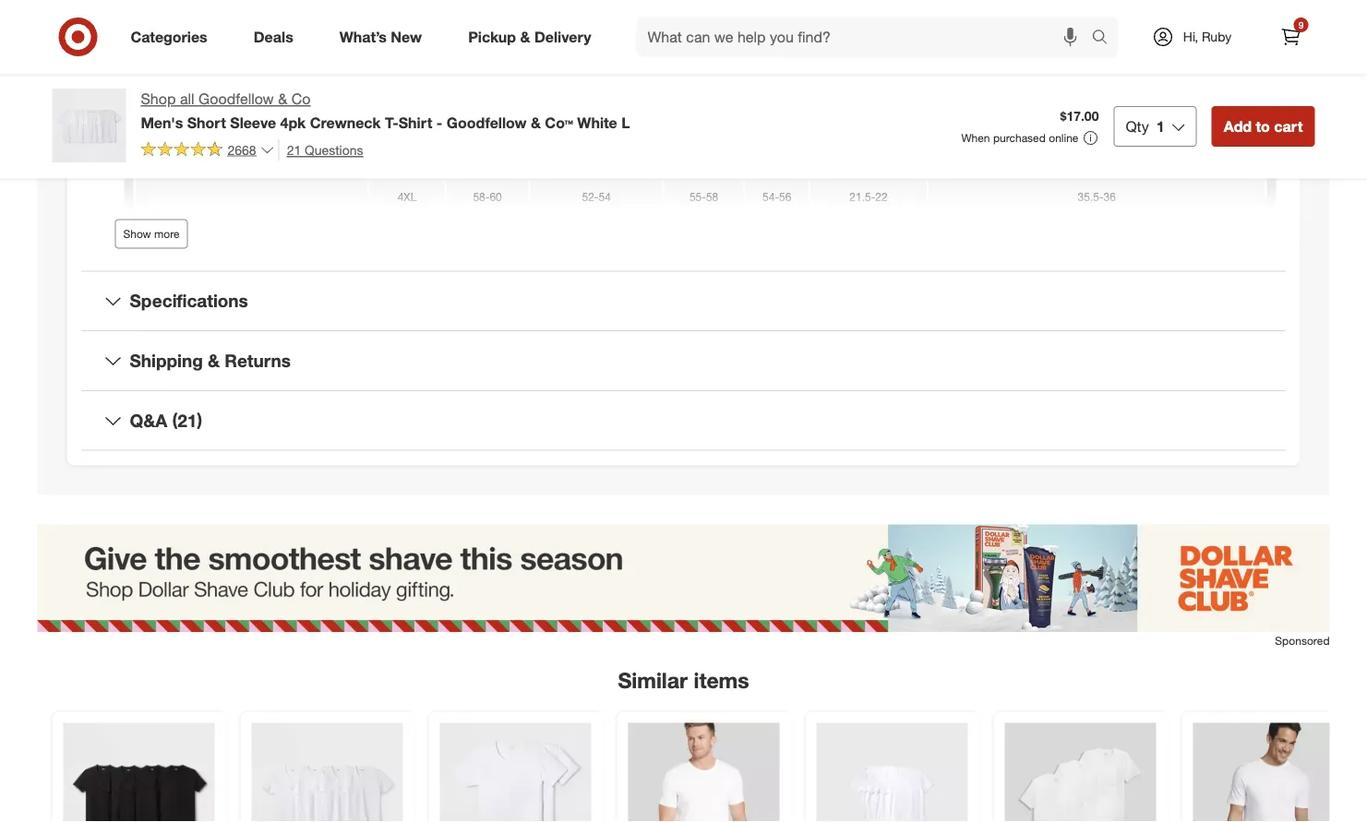 Task type: locate. For each thing, give the bounding box(es) containing it.
goodfellow up sleeve
[[199, 90, 274, 108]]

& right pickup
[[520, 28, 530, 46]]

q&a (21) button
[[82, 391, 1286, 450]]

sponsored
[[1275, 634, 1330, 648]]

q&a (21)
[[130, 410, 202, 431]]

delivery
[[535, 28, 591, 46]]

deals link
[[238, 17, 316, 57]]

1 vertical spatial goodfellow
[[447, 113, 527, 131]]

& left returns
[[208, 350, 220, 371]]

categories link
[[115, 17, 231, 57]]

specifications
[[130, 290, 248, 312]]

0 horizontal spatial goodfellow
[[199, 90, 274, 108]]

to
[[1256, 117, 1270, 135]]

show more button
[[115, 219, 188, 249]]

&
[[520, 28, 530, 46], [278, 90, 287, 108], [531, 113, 541, 131], [208, 350, 220, 371]]

& left the co™ on the left top
[[531, 113, 541, 131]]

search
[[1083, 30, 1128, 48]]

jockey generation™ men's stay new cotton 3pk v-neck t-shirt - white l image
[[1005, 723, 1156, 823]]

online
[[1049, 131, 1079, 145]]

9 link
[[1271, 17, 1312, 57]]

new
[[391, 28, 422, 46]]

sleeve
[[230, 113, 276, 131]]

co™
[[545, 113, 573, 131]]

hi, ruby
[[1184, 29, 1232, 45]]

questions
[[305, 142, 363, 158]]

men's 4pk v-neck t-shirt - goodfellow & co™ white l image
[[252, 723, 403, 823]]

hi,
[[1184, 29, 1199, 45]]

advertisement region
[[37, 525, 1330, 633]]

show more
[[123, 227, 180, 241]]

all
[[180, 90, 194, 108]]

co
[[292, 90, 311, 108]]

goodfellow
[[199, 90, 274, 108], [447, 113, 527, 131]]

when
[[962, 131, 990, 145]]

& inside shipping & returns dropdown button
[[208, 350, 220, 371]]

qty 1
[[1126, 117, 1165, 135]]

shipping
[[130, 350, 203, 371]]

short
[[187, 113, 226, 131]]

what's
[[340, 28, 387, 46]]

similar
[[618, 667, 688, 693]]

add to cart button
[[1212, 106, 1315, 147]]

21
[[287, 142, 301, 158]]

2668
[[228, 142, 256, 158]]

pickup
[[468, 28, 516, 46]]

pickup & delivery link
[[453, 17, 614, 57]]

men's
[[141, 113, 183, 131]]

1
[[1157, 117, 1165, 135]]

cart
[[1274, 117, 1303, 135]]

when purchased online
[[962, 131, 1079, 145]]

goodfellow right -
[[447, 113, 527, 131]]

more
[[154, 227, 180, 241]]

pickup & delivery
[[468, 28, 591, 46]]

shirt
[[399, 113, 432, 131]]

purchased
[[993, 131, 1046, 145]]

categories
[[131, 28, 207, 46]]

ruby
[[1202, 29, 1232, 45]]

white
[[577, 113, 617, 131]]



Task type: vqa. For each thing, say whether or not it's contained in the screenshot.
'More'
yes



Task type: describe. For each thing, give the bounding box(es) containing it.
items
[[694, 667, 749, 693]]

shop all goodfellow & co men's short sleeve 4pk crewneck t-shirt - goodfellow & co™ white l
[[141, 90, 630, 131]]

& inside pickup & delivery link
[[520, 28, 530, 46]]

show
[[123, 227, 151, 241]]

crewneck
[[310, 113, 381, 131]]

what's new link
[[324, 17, 445, 57]]

4pk
[[280, 113, 306, 131]]

1 horizontal spatial goodfellow
[[447, 113, 527, 131]]

qty
[[1126, 117, 1149, 135]]

& left co
[[278, 90, 287, 108]]

-
[[437, 113, 443, 131]]

q&a
[[130, 410, 167, 431]]

2668 link
[[141, 139, 275, 162]]

deals
[[254, 28, 293, 46]]

jockey generation™ men's stay new cotton 3pk crewneck short sleeve t-shirt - white l image
[[1193, 723, 1345, 823]]

21 questions
[[287, 142, 363, 158]]

shop
[[141, 90, 176, 108]]

search button
[[1083, 17, 1128, 61]]

What can we help you find? suggestions appear below search field
[[637, 17, 1096, 57]]

(21)
[[172, 410, 202, 431]]

add to cart
[[1224, 117, 1303, 135]]

pair of thieves men's crewneck t-shirt undershirt 5pk - white l image
[[817, 723, 968, 823]]

shipping & returns button
[[82, 332, 1286, 390]]

similar items
[[618, 667, 749, 693]]

jockey generation™ men's stretch crewneck cotton 3pk t-shirt - white l image
[[628, 723, 780, 823]]

image of men's short sleeve 4pk crewneck t-shirt - goodfellow & co™ white l image
[[52, 89, 126, 163]]

$17.00
[[1060, 108, 1099, 124]]

9
[[1299, 19, 1304, 30]]

similar items region
[[37, 525, 1356, 823]]

returns
[[225, 350, 291, 371]]

add
[[1224, 117, 1252, 135]]

shipping & returns
[[130, 350, 291, 371]]

specifications button
[[82, 272, 1286, 331]]

21 questions link
[[279, 139, 363, 160]]

0 vertical spatial goodfellow
[[199, 90, 274, 108]]

t-
[[385, 113, 399, 131]]

l
[[622, 113, 630, 131]]

pair of thieves men's 2pk crewneck undershirt - white l image
[[440, 723, 591, 823]]

what's new
[[340, 28, 422, 46]]

men's short sleeve 4pk crewneck t-shirt - goodfellow & co™ black l image
[[63, 723, 215, 823]]



